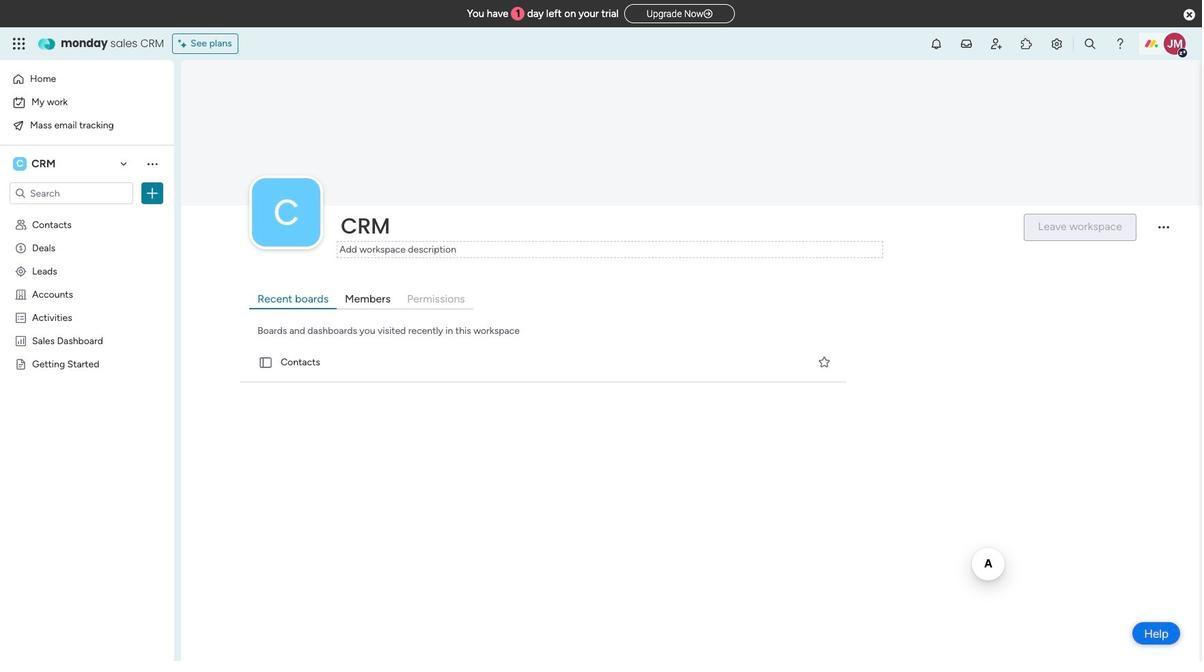 Task type: vqa. For each thing, say whether or not it's contained in the screenshot.
Options icon
yes



Task type: locate. For each thing, give the bounding box(es) containing it.
notifications image
[[930, 37, 944, 51]]

emails settings image
[[1050, 37, 1064, 51]]

1 horizontal spatial workspace image
[[252, 178, 320, 247]]

1 vertical spatial workspace image
[[252, 178, 320, 247]]

workspace options image
[[146, 157, 159, 171]]

invite members image
[[990, 37, 1004, 51]]

list box
[[0, 210, 174, 560]]

0 horizontal spatial workspace image
[[13, 156, 27, 172]]

public board image
[[258, 355, 273, 370], [14, 357, 27, 370]]

None field
[[338, 212, 1013, 240]]

option
[[8, 68, 166, 90], [8, 92, 166, 113], [8, 115, 166, 137], [0, 212, 174, 215]]

workspace image inside workspace selection element
[[13, 156, 27, 172]]

0 vertical spatial workspace image
[[13, 156, 27, 172]]

1 horizontal spatial public board image
[[258, 355, 273, 370]]

dapulse rightstroke image
[[704, 9, 713, 19]]

workspace image
[[13, 156, 27, 172], [252, 178, 320, 247]]



Task type: describe. For each thing, give the bounding box(es) containing it.
help image
[[1114, 37, 1127, 51]]

0 horizontal spatial public board image
[[14, 357, 27, 370]]

public dashboard image
[[14, 334, 27, 347]]

search everything image
[[1084, 37, 1097, 51]]

add to favorites image
[[818, 356, 832, 369]]

jeremy miller image
[[1164, 33, 1186, 55]]

monday marketplace image
[[1020, 37, 1034, 51]]

see plans image
[[178, 36, 191, 51]]

select product image
[[12, 37, 26, 51]]

options image
[[146, 187, 159, 200]]

Search in workspace field
[[29, 186, 114, 201]]

dapulse close image
[[1184, 8, 1196, 22]]

update feed image
[[960, 37, 974, 51]]

v2 ellipsis image
[[1159, 226, 1170, 238]]

workspace selection element
[[13, 156, 58, 172]]



